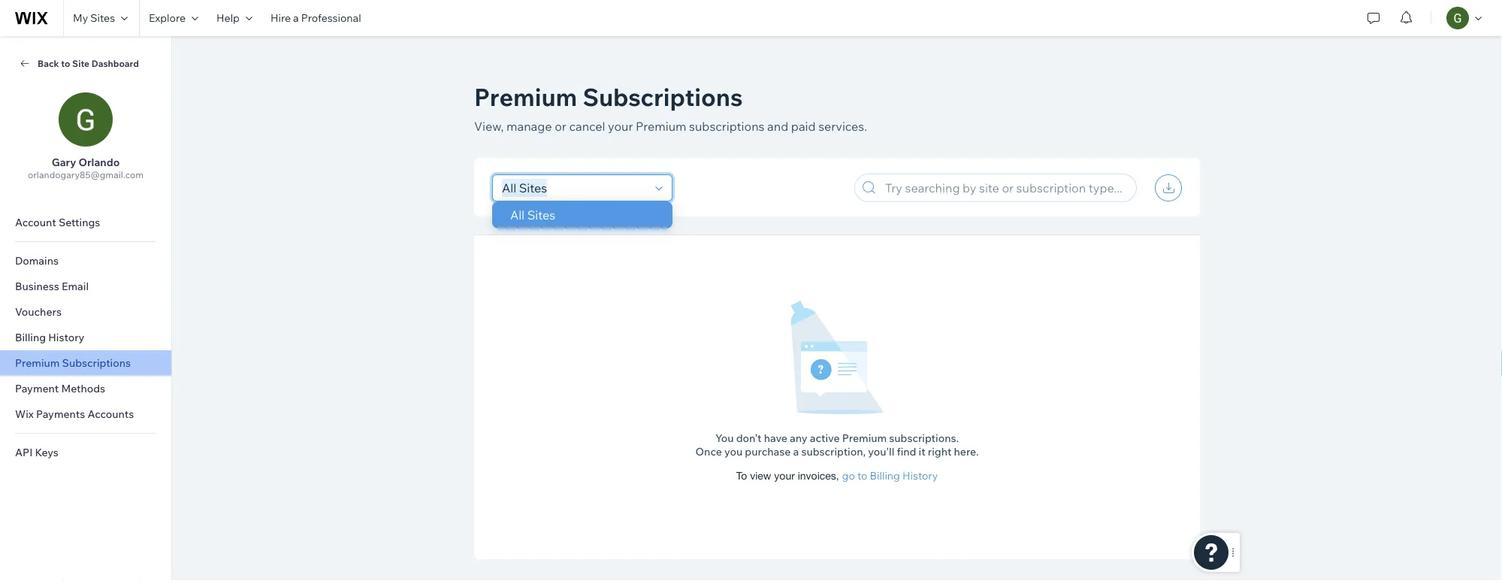 Task type: locate. For each thing, give the bounding box(es) containing it.
1 horizontal spatial your
[[774, 469, 795, 482]]

0 horizontal spatial subscriptions
[[62, 356, 131, 369]]

paid
[[791, 119, 816, 134]]

a down any
[[793, 445, 799, 458]]

you
[[725, 445, 743, 458]]

history down it
[[903, 469, 938, 482]]

active
[[810, 431, 840, 444]]

premium subscriptions
[[15, 356, 131, 369]]

1 vertical spatial a
[[793, 445, 799, 458]]

0 horizontal spatial sites
[[90, 11, 115, 24]]

gary orlando orlandogary85@gmail.com
[[28, 156, 144, 180]]

go
[[842, 469, 855, 482]]

history inside sidebar element
[[48, 331, 84, 344]]

0 horizontal spatial to
[[61, 58, 70, 69]]

to right go
[[858, 469, 868, 482]]

premium up payment
[[15, 356, 60, 369]]

0 vertical spatial billing
[[15, 331, 46, 344]]

0 horizontal spatial billing
[[15, 331, 46, 344]]

payment methods
[[15, 382, 105, 395]]

a
[[293, 11, 299, 24], [793, 445, 799, 458]]

it
[[919, 445, 926, 458]]

right
[[928, 445, 952, 458]]

sites
[[90, 11, 115, 24], [527, 207, 556, 222]]

sites right all
[[527, 207, 556, 222]]

back to site dashboard link
[[18, 56, 153, 70]]

gary
[[52, 156, 76, 169]]

orlandogary85@gmail.com
[[28, 169, 144, 180]]

business email link
[[0, 274, 171, 299]]

all
[[510, 207, 525, 222]]

cancel
[[569, 119, 605, 134]]

go to billing history link
[[842, 469, 938, 483]]

you
[[716, 431, 734, 444]]

history up premium subscriptions
[[48, 331, 84, 344]]

explore
[[149, 11, 186, 24]]

methods
[[61, 382, 105, 395]]

sites for all sites
[[527, 207, 556, 222]]

keys
[[35, 446, 58, 459]]

to view your invoices, go to billing history
[[736, 469, 938, 482]]

once
[[696, 445, 722, 458]]

subscriptions
[[583, 82, 743, 112], [62, 356, 131, 369]]

account
[[15, 216, 56, 229]]

sites inside option
[[527, 207, 556, 222]]

1 horizontal spatial a
[[793, 445, 799, 458]]

premium left subscriptions
[[636, 119, 687, 134]]

subscriptions inside sidebar element
[[62, 356, 131, 369]]

premium subscriptions link
[[0, 350, 171, 376]]

0 horizontal spatial a
[[293, 11, 299, 24]]

1 horizontal spatial sites
[[527, 207, 556, 222]]

view
[[750, 469, 772, 482]]

1 horizontal spatial history
[[903, 469, 938, 482]]

a inside you don't have any active premium subscriptions. once you purchase a subscription, you'll find it right here.
[[793, 445, 799, 458]]

find
[[897, 445, 917, 458]]

0 vertical spatial history
[[48, 331, 84, 344]]

0 vertical spatial subscriptions
[[583, 82, 743, 112]]

sites right my
[[90, 11, 115, 24]]

vouchers
[[15, 305, 62, 318]]

api keys link
[[0, 440, 171, 465]]

1 vertical spatial your
[[774, 469, 795, 482]]

1 vertical spatial to
[[858, 469, 868, 482]]

Try searching by site or subscription type... field
[[881, 174, 1132, 201]]

don't
[[736, 431, 762, 444]]

premium up you'll
[[842, 431, 887, 444]]

your right view
[[774, 469, 795, 482]]

billing
[[15, 331, 46, 344], [870, 469, 900, 482]]

billing inside sidebar element
[[15, 331, 46, 344]]

1 vertical spatial sites
[[527, 207, 556, 222]]

any
[[790, 431, 808, 444]]

to left "site"
[[61, 58, 70, 69]]

have
[[764, 431, 788, 444]]

1 vertical spatial history
[[903, 469, 938, 482]]

None field
[[498, 175, 651, 201]]

1 vertical spatial billing
[[870, 469, 900, 482]]

1 vertical spatial subscriptions
[[62, 356, 131, 369]]

all sites option
[[492, 201, 673, 229]]

my
[[73, 11, 88, 24]]

dashboard
[[92, 58, 139, 69]]

api keys
[[15, 446, 58, 459]]

to
[[61, 58, 70, 69], [858, 469, 868, 482]]

premium inside you don't have any active premium subscriptions. once you purchase a subscription, you'll find it right here.
[[842, 431, 887, 444]]

1 horizontal spatial subscriptions
[[583, 82, 743, 112]]

hire a professional link
[[261, 0, 370, 36]]

api
[[15, 446, 33, 459]]

domains
[[15, 254, 59, 267]]

your right cancel at top left
[[608, 119, 633, 134]]

0 horizontal spatial your
[[608, 119, 633, 134]]

business email
[[15, 280, 89, 293]]

subscriptions inside premium subscriptions view, manage or cancel your premium subscriptions and paid services.
[[583, 82, 743, 112]]

your inside premium subscriptions view, manage or cancel your premium subscriptions and paid services.
[[608, 119, 633, 134]]

professional
[[301, 11, 361, 24]]

you don't have any active premium subscriptions. once you purchase a subscription, you'll find it right here.
[[696, 431, 979, 458]]

payment
[[15, 382, 59, 395]]

subscriptions.
[[889, 431, 959, 444]]

business
[[15, 280, 59, 293]]

1 horizontal spatial to
[[858, 469, 868, 482]]

0 horizontal spatial history
[[48, 331, 84, 344]]

vouchers link
[[0, 299, 171, 325]]

billing down you'll
[[870, 469, 900, 482]]

your
[[608, 119, 633, 134], [774, 469, 795, 482]]

subscriptions up subscriptions
[[583, 82, 743, 112]]

help
[[216, 11, 240, 24]]

0 vertical spatial sites
[[90, 11, 115, 24]]

wix
[[15, 407, 34, 421]]

billing down vouchers
[[15, 331, 46, 344]]

premium
[[474, 82, 577, 112], [636, 119, 687, 134], [15, 356, 60, 369], [842, 431, 887, 444]]

account settings link
[[0, 210, 171, 235]]

sidebar element
[[0, 36, 172, 581]]

subscriptions down billing history link
[[62, 356, 131, 369]]

a right the hire
[[293, 11, 299, 24]]

your inside to view your invoices, go to billing history
[[774, 469, 795, 482]]

0 vertical spatial your
[[608, 119, 633, 134]]

email
[[62, 280, 89, 293]]

0 vertical spatial to
[[61, 58, 70, 69]]

history
[[48, 331, 84, 344], [903, 469, 938, 482]]

manage
[[507, 119, 552, 134]]



Task type: describe. For each thing, give the bounding box(es) containing it.
server error icon image
[[790, 300, 884, 416]]

here.
[[954, 445, 979, 458]]

account settings
[[15, 216, 100, 229]]

wix payments accounts
[[15, 407, 134, 421]]

accounts
[[88, 407, 134, 421]]

site
[[72, 58, 90, 69]]

back
[[38, 58, 59, 69]]

payments
[[36, 407, 85, 421]]

my sites
[[73, 11, 115, 24]]

billing history
[[15, 331, 84, 344]]

to
[[736, 469, 747, 482]]

you'll
[[868, 445, 895, 458]]

domains link
[[0, 248, 171, 274]]

premium up manage
[[474, 82, 577, 112]]

1 horizontal spatial billing
[[870, 469, 900, 482]]

purchase
[[745, 445, 791, 458]]

or
[[555, 119, 567, 134]]

hire
[[271, 11, 291, 24]]

premium inside sidebar element
[[15, 356, 60, 369]]

settings
[[59, 216, 100, 229]]

help button
[[207, 0, 261, 36]]

subscription,
[[802, 445, 866, 458]]

all sites
[[510, 207, 556, 222]]

invoices,
[[798, 469, 839, 482]]

subscriptions for premium subscriptions view, manage or cancel your premium subscriptions and paid services.
[[583, 82, 743, 112]]

back to site dashboard
[[38, 58, 139, 69]]

payment methods link
[[0, 376, 171, 401]]

0 vertical spatial a
[[293, 11, 299, 24]]

hire a professional
[[271, 11, 361, 24]]

services.
[[819, 119, 867, 134]]

billing history link
[[0, 325, 171, 350]]

subscriptions
[[689, 119, 765, 134]]

subscriptions for premium subscriptions
[[62, 356, 131, 369]]

sites for my sites
[[90, 11, 115, 24]]

premium subscriptions view, manage or cancel your premium subscriptions and paid services.
[[474, 82, 867, 134]]

wix payments accounts link
[[0, 401, 171, 427]]

and
[[768, 119, 789, 134]]

to inside sidebar element
[[61, 58, 70, 69]]

orlando
[[78, 156, 120, 169]]

view,
[[474, 119, 504, 134]]



Task type: vqa. For each thing, say whether or not it's contained in the screenshot.
products
no



